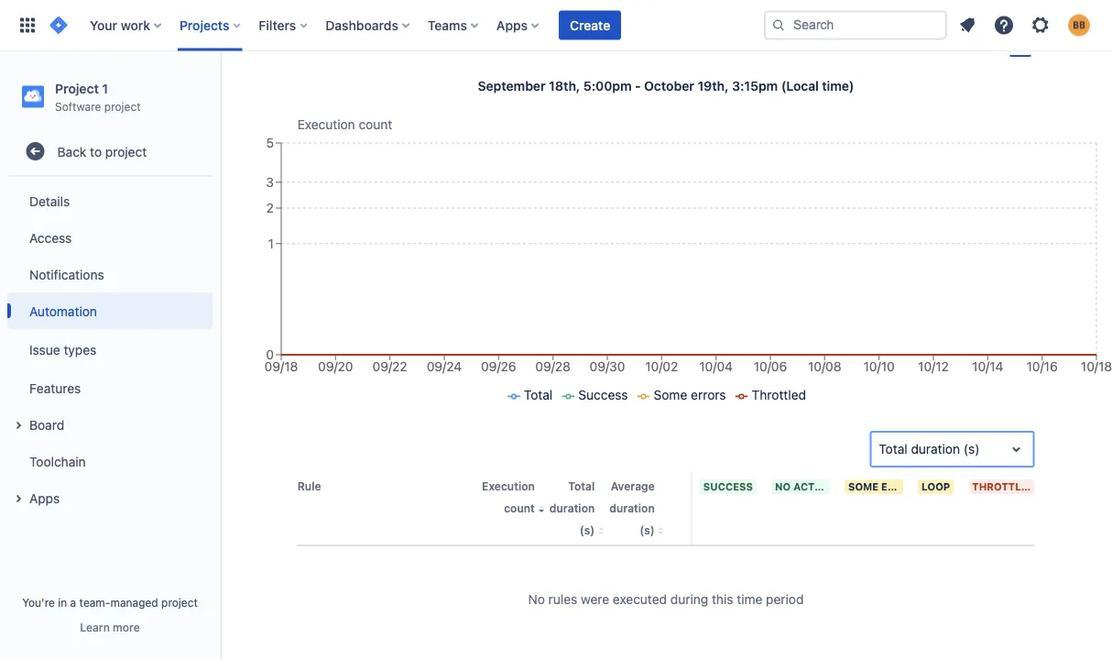Task type: describe. For each thing, give the bounding box(es) containing it.
1 vertical spatial total
[[879, 441, 908, 457]]

no
[[776, 480, 791, 492]]

reload image
[[901, 37, 915, 51]]

issue types link
[[7, 329, 213, 370]]

projects
[[180, 17, 230, 33]]

errors
[[691, 387, 727, 402]]

toolchain
[[29, 454, 86, 469]]

learn
[[80, 621, 110, 633]]

dashboards
[[326, 17, 399, 33]]

projects button
[[174, 11, 248, 40]]

toolchain link
[[7, 443, 213, 480]]

project
[[55, 81, 99, 96]]

learn more button
[[80, 620, 140, 634]]

you're in a team-managed project
[[22, 596, 198, 609]]

apps inside button
[[29, 490, 60, 505]]

group containing details
[[7, 177, 213, 522]]

apps button
[[7, 480, 213, 516]]

1 vertical spatial execution count
[[482, 479, 535, 514]]

notifications link
[[7, 256, 213, 293]]

1 vertical spatial execution
[[482, 479, 535, 492]]

19th,
[[698, 78, 729, 94]]

search image
[[772, 18, 787, 33]]

-
[[635, 78, 641, 94]]

back to project
[[57, 144, 147, 159]]

success
[[579, 387, 628, 402]]

back to project link
[[7, 133, 213, 170]]

2 horizontal spatial duration
[[912, 441, 961, 457]]

some errors
[[654, 387, 727, 402]]

actions
[[794, 480, 841, 492]]

1w
[[980, 36, 996, 51]]

no
[[528, 592, 545, 607]]

apps inside popup button
[[497, 17, 528, 33]]

this
[[712, 592, 734, 607]]

1
[[102, 81, 108, 96]]

board button
[[7, 406, 213, 443]]

time
[[737, 592, 763, 607]]

details link
[[7, 183, 213, 219]]

open image
[[1006, 438, 1028, 460]]

filters
[[259, 17, 296, 33]]

0 vertical spatial execution count
[[298, 117, 393, 132]]

automation
[[29, 303, 97, 318]]

to
[[90, 144, 102, 159]]

apps button
[[491, 11, 546, 40]]

features link
[[7, 370, 213, 406]]

3:15pm
[[732, 78, 778, 94]]

october
[[645, 78, 695, 94]]

board
[[29, 417, 64, 432]]

errors
[[882, 480, 924, 492]]

types
[[64, 342, 97, 357]]

throttled
[[973, 480, 1036, 492]]

some
[[654, 387, 688, 402]]

throttled
[[752, 387, 807, 402]]

0 vertical spatial total
[[524, 387, 553, 402]]

1 horizontal spatial duration
[[610, 501, 655, 514]]

teams
[[428, 17, 467, 33]]

september 18th, 5:00pm - october 19th, 3:15pm (local time)
[[478, 78, 855, 94]]

create
[[570, 17, 611, 33]]

automation link
[[7, 293, 213, 329]]

project 1 software project
[[55, 81, 141, 113]]

were
[[581, 592, 610, 607]]

1h
[[923, 36, 936, 51]]

primary element
[[11, 0, 765, 51]]

during
[[671, 592, 709, 607]]

create button
[[559, 11, 622, 40]]

(local
[[782, 78, 819, 94]]

more
[[113, 621, 140, 633]]

1 vertical spatial project
[[105, 144, 147, 159]]

loop
[[922, 480, 951, 492]]

no rules were executed during this time period
[[528, 592, 804, 607]]

(s) inside average duration (s)
[[640, 523, 655, 536]]



Task type: vqa. For each thing, say whether or not it's contained in the screenshot.
Find And Replace image
no



Task type: locate. For each thing, give the bounding box(es) containing it.
0 horizontal spatial apps
[[29, 490, 60, 505]]

0 vertical spatial execution
[[298, 117, 355, 132]]

jira software image
[[48, 14, 70, 36], [48, 14, 70, 36]]

0 horizontal spatial total
[[524, 387, 553, 402]]

details
[[29, 193, 70, 208]]

2 vertical spatial project
[[161, 596, 198, 609]]

count
[[359, 117, 393, 132], [504, 501, 535, 514]]

your work button
[[84, 11, 169, 40]]

average duration (s)
[[610, 479, 655, 536]]

notifications
[[29, 267, 104, 282]]

period
[[767, 592, 804, 607]]

0 horizontal spatial execution
[[298, 117, 355, 132]]

2 expand image from the top
[[7, 488, 29, 510]]

dashboards button
[[320, 11, 417, 40]]

in
[[58, 596, 67, 609]]

0 horizontal spatial execution count
[[298, 117, 393, 132]]

duration up loop
[[912, 441, 961, 457]]

banner
[[0, 0, 1113, 51]]

learn more
[[80, 621, 140, 633]]

1 horizontal spatial (s)
[[640, 523, 655, 536]]

issue
[[29, 342, 60, 357]]

project right managed
[[161, 596, 198, 609]]

1 horizontal spatial count
[[504, 501, 535, 514]]

expand image inside apps button
[[7, 488, 29, 510]]

help image
[[994, 14, 1016, 36]]

sidebar navigation image
[[200, 73, 240, 110]]

1 vertical spatial count
[[504, 501, 535, 514]]

1 horizontal spatial execution count
[[482, 479, 535, 514]]

1 vertical spatial apps
[[29, 490, 60, 505]]

1 horizontal spatial execution
[[482, 479, 535, 492]]

software
[[55, 100, 101, 113]]

group
[[7, 177, 213, 522]]

0 vertical spatial count
[[359, 117, 393, 132]]

your profile and settings image
[[1069, 14, 1091, 36]]

project
[[104, 100, 141, 113], [105, 144, 147, 159], [161, 596, 198, 609]]

a
[[70, 596, 76, 609]]

duration
[[912, 441, 961, 457], [550, 501, 595, 514], [610, 501, 655, 514]]

apps right teams popup button
[[497, 17, 528, 33]]

1m
[[1011, 36, 1028, 51]]

total left 'average' on the right bottom of page
[[569, 479, 595, 492]]

expand image down toolchain
[[7, 488, 29, 510]]

0 vertical spatial total duration (s)
[[879, 441, 980, 457]]

access link
[[7, 219, 213, 256]]

2 horizontal spatial total
[[879, 441, 908, 457]]

duration left average duration (s)
[[550, 501, 595, 514]]

0 horizontal spatial duration
[[550, 501, 595, 514]]

0 vertical spatial apps
[[497, 17, 528, 33]]

banner containing your work
[[0, 0, 1113, 51]]

september
[[478, 78, 546, 94]]

total duration (s)
[[879, 441, 980, 457], [550, 479, 595, 536]]

project down 1
[[104, 100, 141, 113]]

project inside 'project 1 software project'
[[104, 100, 141, 113]]

0 horizontal spatial (s)
[[580, 523, 595, 536]]

expand image
[[7, 415, 29, 437], [7, 488, 29, 510]]

Search field
[[765, 11, 948, 40]]

settings image
[[1030, 14, 1052, 36]]

5:00pm
[[584, 78, 632, 94]]

appswitcher icon image
[[17, 14, 39, 36]]

work
[[121, 17, 150, 33]]

back
[[57, 144, 87, 159]]

your
[[90, 17, 117, 33]]

expand image inside board button
[[7, 415, 29, 437]]

duration down 'average' on the right bottom of page
[[610, 501, 655, 514]]

average
[[611, 479, 655, 492]]

total duration (s) up loop
[[879, 441, 980, 457]]

total inside total duration (s)
[[569, 479, 595, 492]]

2 horizontal spatial (s)
[[964, 441, 980, 457]]

teams button
[[423, 11, 486, 40]]

executed
[[613, 592, 667, 607]]

0 horizontal spatial count
[[359, 117, 393, 132]]

18th,
[[549, 78, 581, 94]]

apps
[[497, 17, 528, 33], [29, 490, 60, 505]]

expand image for apps
[[7, 488, 29, 510]]

expand image down features on the bottom of page
[[7, 415, 29, 437]]

execution
[[298, 117, 355, 132], [482, 479, 535, 492]]

project right to
[[105, 144, 147, 159]]

1 horizontal spatial total duration (s)
[[879, 441, 980, 457]]

total duration (s) left average duration (s)
[[550, 479, 595, 536]]

access
[[29, 230, 72, 245]]

1 vertical spatial expand image
[[7, 488, 29, 510]]

success
[[704, 480, 754, 492]]

rules
[[549, 592, 578, 607]]

(s) down 'average' on the right bottom of page
[[640, 523, 655, 536]]

managed
[[110, 596, 158, 609]]

notifications image
[[957, 14, 979, 36]]

0 vertical spatial project
[[104, 100, 141, 113]]

0 horizontal spatial total duration (s)
[[550, 479, 595, 536]]

no actions some errors loop
[[776, 480, 951, 492]]

(s) left average duration (s)
[[580, 523, 595, 536]]

team-
[[79, 596, 110, 609]]

1 horizontal spatial apps
[[497, 17, 528, 33]]

filters button
[[253, 11, 315, 40]]

your work
[[90, 17, 150, 33]]

total left success
[[524, 387, 553, 402]]

total
[[524, 387, 553, 402], [879, 441, 908, 457], [569, 479, 595, 492]]

execution count
[[298, 117, 393, 132], [482, 479, 535, 514]]

(s)
[[964, 441, 980, 457], [580, 523, 595, 536], [640, 523, 655, 536]]

total up errors
[[879, 441, 908, 457]]

(s) left the open image at the bottom right of page
[[964, 441, 980, 457]]

1 expand image from the top
[[7, 415, 29, 437]]

expand image for board
[[7, 415, 29, 437]]

you're
[[22, 596, 55, 609]]

1d
[[951, 36, 965, 51]]

1 horizontal spatial total
[[569, 479, 595, 492]]

features
[[29, 380, 81, 395]]

issue types
[[29, 342, 97, 357]]

some
[[849, 480, 879, 492]]

1 vertical spatial total duration (s)
[[550, 479, 595, 536]]

0 vertical spatial expand image
[[7, 415, 29, 437]]

rule
[[298, 479, 321, 492]]

2 vertical spatial total
[[569, 479, 595, 492]]

apps down toolchain
[[29, 490, 60, 505]]

time)
[[823, 78, 855, 94]]



